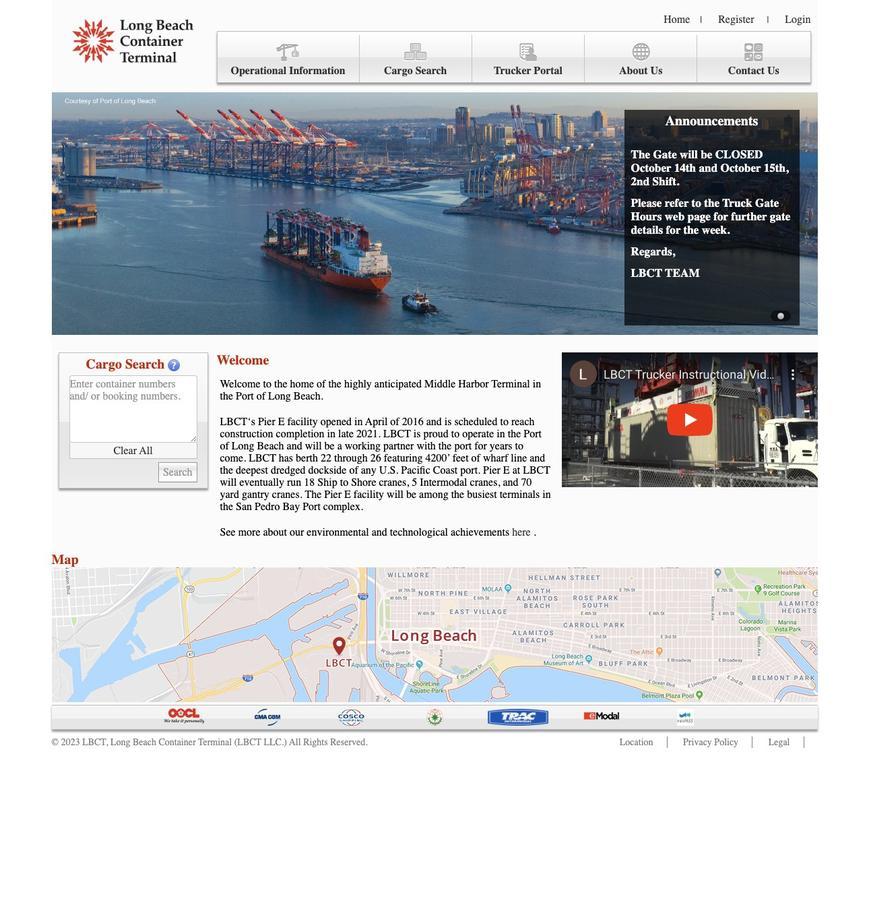 Task type: describe. For each thing, give the bounding box(es) containing it.
1 vertical spatial terminal
[[198, 737, 232, 748]]

port inside welcome to the home of the highly anticipated middle harbor terminal in the port of long beach.
[[236, 390, 254, 402]]

home
[[664, 13, 690, 26]]

regards,​
[[631, 245, 675, 258]]

all inside button
[[139, 444, 153, 457]]

the gate will be closed october 14th and october 15th, 2nd shift.
[[631, 148, 789, 188]]

will left 5
[[387, 489, 404, 501]]

terminal inside welcome to the home of the highly anticipated middle harbor terminal in the port of long beach.
[[492, 378, 530, 390]]

here link
[[512, 526, 531, 539]]

completion
[[276, 428, 325, 440]]

scheduled
[[455, 416, 498, 428]]

come.
[[220, 452, 246, 464]]

week.
[[702, 223, 730, 237]]

ship
[[318, 477, 337, 489]]

to right years
[[515, 440, 524, 452]]

port
[[455, 440, 472, 452]]

2016
[[402, 416, 424, 428]]

of right feet
[[472, 452, 481, 464]]

lbct up featuring
[[384, 428, 411, 440]]

any
[[361, 464, 377, 477]]

us for about us
[[651, 65, 663, 77]]

will inside the gate will be closed october 14th and october 15th, 2nd shift.
[[680, 148, 698, 161]]

and right line on the right
[[530, 452, 545, 464]]

details
[[631, 223, 663, 237]]

login link
[[785, 13, 811, 26]]

0 horizontal spatial is
[[414, 428, 421, 440]]

clear
[[113, 444, 137, 457]]

2 october from the left
[[721, 161, 761, 175]]

about us link
[[585, 35, 698, 83]]

cargo search inside cargo search link
[[384, 65, 447, 77]]

refer
[[665, 196, 689, 210]]

achievements
[[451, 526, 510, 539]]

.
[[534, 526, 536, 539]]

trucker portal
[[494, 65, 563, 77]]

0 horizontal spatial cargo search
[[86, 357, 165, 372]]

at
[[513, 464, 520, 477]]

shift.
[[653, 175, 680, 188]]

2 vertical spatial be
[[406, 489, 417, 501]]

dredged
[[271, 464, 306, 477]]

in right operate
[[497, 428, 505, 440]]

welcome for welcome to the home of the highly anticipated middle harbor terminal in the port of long beach.
[[220, 378, 261, 390]]

gate
[[770, 210, 791, 223]]

1 vertical spatial cargo
[[86, 357, 122, 372]]

further
[[731, 210, 767, 223]]

0 vertical spatial facility
[[287, 416, 318, 428]]

operational information
[[231, 65, 346, 77]]

1 vertical spatial be
[[325, 440, 335, 452]]

(lbct
[[234, 737, 262, 748]]

home link
[[664, 13, 690, 26]]

of down lbct's at top
[[220, 440, 229, 452]]

70
[[521, 477, 532, 489]]

of up construction
[[257, 390, 266, 402]]

about
[[619, 65, 648, 77]]

contact
[[728, 65, 765, 77]]

a
[[337, 440, 342, 452]]

about us
[[619, 65, 663, 77]]

please
[[631, 196, 662, 210]]

working
[[345, 440, 381, 452]]

the up line on the right
[[508, 428, 521, 440]]

2023
[[61, 737, 80, 748]]

and up dredged at bottom
[[287, 440, 302, 452]]

please refer to the truck gate hours web page for further gate details for the week.
[[631, 196, 791, 237]]

shore
[[351, 477, 376, 489]]

to right the proud
[[451, 428, 460, 440]]

register link
[[719, 13, 754, 26]]

trucker
[[494, 65, 531, 77]]

to right ship
[[340, 477, 349, 489]]

eventually
[[240, 477, 284, 489]]

18
[[304, 477, 315, 489]]

lbct down regards,​
[[631, 266, 663, 280]]

and left technological
[[372, 526, 387, 539]]

operational information link
[[217, 35, 360, 83]]

wharf
[[483, 452, 508, 464]]

privacy
[[683, 737, 712, 748]]

1 vertical spatial e
[[503, 464, 510, 477]]

4200'
[[426, 452, 450, 464]]

see
[[220, 526, 236, 539]]

line
[[511, 452, 527, 464]]

1 horizontal spatial is
[[445, 416, 452, 428]]

0 horizontal spatial e
[[278, 416, 285, 428]]

location
[[620, 737, 653, 748]]

beach inside lbct's pier e facility opened in april of 2016 and is scheduled to reach construction completion in late 2021.  lbct is proud to operate in the port of long beach and will be a working partner with the port for years to come.  lbct has berth 22 through 26 featuring 4200' feet of wharf line and the deepest dredged dockside of any u.s. pacific coast port. pier e at lbct will eventually run 18 ship to shore cranes, 5 intermodal cranes, and 70 yard gantry cranes. the pier e facility will be among the busiest terminals in the san pedro bay port complex.
[[257, 440, 284, 452]]

menu bar containing operational information
[[217, 31, 811, 83]]

for inside lbct's pier e facility opened in april of 2016 and is scheduled to reach construction completion in late 2021.  lbct is proud to operate in the port of long beach and will be a working partner with the port for years to come.  lbct has berth 22 through 26 featuring 4200' feet of wharf line and the deepest dredged dockside of any u.s. pacific coast port. pier e at lbct will eventually run 18 ship to shore cranes, 5 intermodal cranes, and 70 yard gantry cranes. the pier e facility will be among the busiest terminals in the san pedro bay port complex.
[[475, 440, 487, 452]]

legal link
[[769, 737, 790, 748]]

and left the 70
[[503, 477, 519, 489]]

of left 2016
[[390, 416, 399, 428]]

with
[[417, 440, 436, 452]]

highly
[[344, 378, 372, 390]]

llc.)
[[264, 737, 287, 748]]

environmental
[[307, 526, 369, 539]]

22
[[321, 452, 332, 464]]

beach.
[[294, 390, 323, 402]]

0 horizontal spatial pier
[[258, 416, 275, 428]]

clear all
[[113, 444, 153, 457]]

san
[[236, 501, 252, 513]]

proud
[[424, 428, 449, 440]]

opened
[[321, 416, 352, 428]]

u.s.
[[379, 464, 399, 477]]

long inside welcome to the home of the highly anticipated middle harbor terminal in the port of long beach.
[[268, 390, 291, 402]]

gantry
[[242, 489, 269, 501]]

clear all button
[[69, 443, 197, 459]]

1 vertical spatial pier
[[483, 464, 501, 477]]

in right the 70
[[543, 489, 551, 501]]

april
[[365, 416, 388, 428]]

announcements
[[666, 113, 758, 129]]

2nd
[[631, 175, 650, 188]]

1 horizontal spatial for
[[666, 223, 681, 237]]

15th,
[[764, 161, 789, 175]]

portal
[[534, 65, 563, 77]]

bay
[[283, 501, 300, 513]]

featuring
[[384, 452, 423, 464]]

policy
[[715, 737, 739, 748]]

reach
[[511, 416, 535, 428]]

container
[[159, 737, 196, 748]]

us for contact us
[[768, 65, 780, 77]]



Task type: vqa. For each thing, say whether or not it's contained in the screenshot.
User ID text box
no



Task type: locate. For each thing, give the bounding box(es) containing it.
page
[[688, 210, 711, 223]]

2 us from the left
[[768, 65, 780, 77]]

lbct team
[[631, 266, 700, 280]]

1 vertical spatial gate
[[756, 196, 779, 210]]

None submit
[[158, 462, 197, 483]]

0 vertical spatial search
[[416, 65, 447, 77]]

register
[[719, 13, 754, 26]]

terminal
[[492, 378, 530, 390], [198, 737, 232, 748]]

the up yard
[[220, 464, 233, 477]]

the left truck
[[704, 196, 720, 210]]

lbct left the has
[[249, 452, 276, 464]]

0 horizontal spatial october
[[631, 161, 672, 175]]

to inside please refer to the truck gate hours web page for further gate details for the week.
[[692, 196, 702, 210]]

to left reach
[[500, 416, 509, 428]]

cranes, down wharf
[[470, 477, 500, 489]]

1 horizontal spatial all
[[289, 737, 301, 748]]

operate
[[462, 428, 494, 440]]

gate
[[653, 148, 677, 161], [756, 196, 779, 210]]

location link
[[620, 737, 653, 748]]

2 horizontal spatial long
[[268, 390, 291, 402]]

of right "home"
[[317, 378, 326, 390]]

facility down beach.
[[287, 416, 318, 428]]

0 vertical spatial port
[[236, 390, 254, 402]]

is left the proud
[[414, 428, 421, 440]]

1 horizontal spatial cargo
[[384, 65, 413, 77]]

in left late
[[327, 428, 336, 440]]

0 vertical spatial welcome
[[217, 352, 269, 368]]

facility
[[287, 416, 318, 428], [354, 489, 384, 501]]

and
[[426, 416, 442, 428], [287, 440, 302, 452], [530, 452, 545, 464], [503, 477, 519, 489], [372, 526, 387, 539]]

1 horizontal spatial terminal
[[492, 378, 530, 390]]

0 horizontal spatial gate
[[653, 148, 677, 161]]

0 horizontal spatial for
[[475, 440, 487, 452]]

cranes.
[[272, 489, 302, 501]]

2 cranes, from the left
[[470, 477, 500, 489]]

port right bay
[[303, 501, 321, 513]]

0 vertical spatial pier
[[258, 416, 275, 428]]

be
[[701, 148, 713, 161], [325, 440, 335, 452], [406, 489, 417, 501]]

october up truck
[[721, 161, 761, 175]]

october up please
[[631, 161, 672, 175]]

2 vertical spatial long
[[110, 737, 130, 748]]

terminal right harbor
[[492, 378, 530, 390]]

will down come.
[[220, 477, 237, 489]]

for right details
[[666, 223, 681, 237]]

0 vertical spatial the
[[631, 148, 651, 161]]

1 horizontal spatial facility
[[354, 489, 384, 501]]

among
[[419, 489, 449, 501]]

all right llc.)
[[289, 737, 301, 748]]

| right home link
[[700, 14, 702, 26]]

beach up dredged at bottom
[[257, 440, 284, 452]]

all right clear
[[139, 444, 153, 457]]

see more about our environmental and technological achievements here .
[[220, 526, 536, 539]]

1 horizontal spatial cargo search
[[384, 65, 447, 77]]

the up lbct's at top
[[220, 390, 233, 402]]

all
[[139, 444, 153, 457], [289, 737, 301, 748]]

0 horizontal spatial us
[[651, 65, 663, 77]]

beach left the container
[[133, 737, 156, 748]]

0 horizontal spatial |
[[700, 14, 702, 26]]

hours
[[631, 210, 662, 223]]

cargo
[[384, 65, 413, 77], [86, 357, 122, 372]]

1 horizontal spatial pier
[[324, 489, 342, 501]]

the left "home"
[[274, 378, 287, 390]]

years
[[490, 440, 513, 452]]

the right among
[[451, 489, 465, 501]]

be inside the gate will be closed october 14th and october 15th, 2nd shift.
[[701, 148, 713, 161]]

1 horizontal spatial long
[[232, 440, 254, 452]]

pacific
[[401, 464, 431, 477]]

login
[[785, 13, 811, 26]]

1 horizontal spatial us
[[768, 65, 780, 77]]

e left at
[[503, 464, 510, 477]]

long left beach.
[[268, 390, 291, 402]]

2 horizontal spatial port
[[524, 428, 542, 440]]

welcome for welcome
[[217, 352, 269, 368]]

partner
[[384, 440, 414, 452]]

be left among
[[406, 489, 417, 501]]

us
[[651, 65, 663, 77], [768, 65, 780, 77]]

for
[[714, 210, 729, 223], [666, 223, 681, 237], [475, 440, 487, 452]]

0 vertical spatial be
[[701, 148, 713, 161]]

our
[[290, 526, 304, 539]]

0 vertical spatial e
[[278, 416, 285, 428]]

to inside welcome to the home of the highly anticipated middle harbor terminal in the port of long beach.
[[263, 378, 272, 390]]

1 horizontal spatial beach
[[257, 440, 284, 452]]

closed
[[716, 148, 763, 161]]

terminal left (lbct
[[198, 737, 232, 748]]

run
[[287, 477, 302, 489]]

2 horizontal spatial e
[[503, 464, 510, 477]]

beach
[[257, 440, 284, 452], [133, 737, 156, 748]]

home
[[290, 378, 314, 390]]

e left shore
[[344, 489, 351, 501]]

the up the 2nd
[[631, 148, 651, 161]]

the inside the gate will be closed october 14th and october 15th, 2nd shift.
[[631, 148, 651, 161]]

port up line on the right
[[524, 428, 542, 440]]

5
[[412, 477, 417, 489]]

0 vertical spatial beach
[[257, 440, 284, 452]]

| left login link
[[767, 14, 769, 26]]

2021.
[[357, 428, 381, 440]]

the left port
[[439, 440, 452, 452]]

1 vertical spatial welcome
[[220, 378, 261, 390]]

construction
[[220, 428, 273, 440]]

operational
[[231, 65, 287, 77]]

©
[[52, 737, 59, 748]]

0 horizontal spatial search
[[125, 357, 165, 372]]

berth
[[296, 452, 318, 464]]

long right lbct,
[[110, 737, 130, 748]]

2 horizontal spatial be
[[701, 148, 713, 161]]

about
[[263, 526, 287, 539]]

1 | from the left
[[700, 14, 702, 26]]

the right run
[[305, 489, 322, 501]]

late
[[338, 428, 354, 440]]

the inside lbct's pier e facility opened in april of 2016 and is scheduled to reach construction completion in late 2021.  lbct is proud to operate in the port of long beach and will be a working partner with the port for years to come.  lbct has berth 22 through 26 featuring 4200' feet of wharf line and the deepest dredged dockside of any u.s. pacific coast port. pier e at lbct will eventually run 18 ship to shore cranes, 5 intermodal cranes, and 70 yard gantry cranes. the pier e facility will be among the busiest terminals in the san pedro bay port complex.
[[305, 489, 322, 501]]

long inside lbct's pier e facility opened in april of 2016 and is scheduled to reach construction completion in late 2021.  lbct is proud to operate in the port of long beach and will be a working partner with the port for years to come.  lbct has berth 22 through 26 featuring 4200' feet of wharf line and the deepest dredged dockside of any u.s. pacific coast port. pier e at lbct will eventually run 18 ship to shore cranes, 5 intermodal cranes, and 70 yard gantry cranes. the pier e facility will be among the busiest terminals in the san pedro bay port complex.
[[232, 440, 254, 452]]

will left a
[[305, 440, 322, 452]]

menu bar
[[217, 31, 811, 83]]

long down lbct's at top
[[232, 440, 254, 452]]

2 vertical spatial pier
[[324, 489, 342, 501]]

the
[[631, 148, 651, 161], [305, 489, 322, 501]]

dockside
[[308, 464, 347, 477]]

team
[[665, 266, 700, 280]]

trucker portal link
[[472, 35, 585, 83]]

0 horizontal spatial cargo
[[86, 357, 122, 372]]

1 horizontal spatial |
[[767, 14, 769, 26]]

to left "home"
[[263, 378, 272, 390]]

feet
[[453, 452, 469, 464]]

0 vertical spatial terminal
[[492, 378, 530, 390]]

2 | from the left
[[767, 14, 769, 26]]

be left a
[[325, 440, 335, 452]]

1 vertical spatial search
[[125, 357, 165, 372]]

1 horizontal spatial be
[[406, 489, 417, 501]]

lbct,
[[82, 737, 108, 748]]

welcome to the home of the highly anticipated middle harbor terminal in the port of long beach.
[[220, 378, 541, 402]]

gate right truck
[[756, 196, 779, 210]]

reserved.
[[330, 737, 368, 748]]

us right contact
[[768, 65, 780, 77]]

1 vertical spatial cargo search
[[86, 357, 165, 372]]

port up lbct's at top
[[236, 390, 254, 402]]

welcome inside welcome to the home of the highly anticipated middle harbor terminal in the port of long beach.
[[220, 378, 261, 390]]

the left highly
[[328, 378, 342, 390]]

1 horizontal spatial search
[[416, 65, 447, 77]]

in up reach
[[533, 378, 541, 390]]

1 horizontal spatial gate
[[756, 196, 779, 210]]

cranes, left 5
[[379, 477, 409, 489]]

1 horizontal spatial cranes,
[[470, 477, 500, 489]]

pier right port. on the right
[[483, 464, 501, 477]]

0 horizontal spatial the
[[305, 489, 322, 501]]

1 us from the left
[[651, 65, 663, 77]]

the left san
[[220, 501, 233, 513]]

gate up shift.
[[653, 148, 677, 161]]

0 vertical spatial all
[[139, 444, 153, 457]]

2 horizontal spatial for
[[714, 210, 729, 223]]

is left scheduled
[[445, 416, 452, 428]]

has
[[279, 452, 293, 464]]

of
[[317, 378, 326, 390], [257, 390, 266, 402], [390, 416, 399, 428], [220, 440, 229, 452], [472, 452, 481, 464], [349, 464, 358, 477]]

pier down dockside
[[324, 489, 342, 501]]

gate inside please refer to the truck gate hours web page for further gate details for the week.
[[756, 196, 779, 210]]

2 vertical spatial port
[[303, 501, 321, 513]]

0 vertical spatial cargo search
[[384, 65, 447, 77]]

1 october from the left
[[631, 161, 672, 175]]

2 horizontal spatial pier
[[483, 464, 501, 477]]

cargo search link
[[360, 35, 472, 83]]

more
[[238, 526, 260, 539]]

in inside welcome to the home of the highly anticipated middle harbor terminal in the port of long beach.
[[533, 378, 541, 390]]

in right late
[[355, 416, 363, 428]]

will down the announcements
[[680, 148, 698, 161]]

1 cranes, from the left
[[379, 477, 409, 489]]

privacy policy
[[683, 737, 739, 748]]

rights
[[303, 737, 328, 748]]

and right 2016
[[426, 416, 442, 428]]

terminals
[[500, 489, 540, 501]]

welcome
[[217, 352, 269, 368], [220, 378, 261, 390]]

14th and
[[674, 161, 718, 175]]

the left week.
[[684, 223, 699, 237]]

0 horizontal spatial terminal
[[198, 737, 232, 748]]

of left any
[[349, 464, 358, 477]]

gate inside the gate will be closed october 14th and october 15th, 2nd shift.
[[653, 148, 677, 161]]

yard
[[220, 489, 239, 501]]

for right port
[[475, 440, 487, 452]]

lbct's pier e facility opened in april of 2016 and is scheduled to reach construction completion in late 2021.  lbct is proud to operate in the port of long beach and will be a working partner with the port for years to come.  lbct has berth 22 through 26 featuring 4200' feet of wharf line and the deepest dredged dockside of any u.s. pacific coast port. pier e at lbct will eventually run 18 ship to shore cranes, 5 intermodal cranes, and 70 yard gantry cranes. the pier e facility will be among the busiest terminals in the san pedro bay port complex.
[[220, 416, 551, 513]]

1 horizontal spatial the
[[631, 148, 651, 161]]

port.
[[461, 464, 481, 477]]

pedro
[[255, 501, 280, 513]]

1 horizontal spatial e
[[344, 489, 351, 501]]

0 horizontal spatial long
[[110, 737, 130, 748]]

1 vertical spatial all
[[289, 737, 301, 748]]

0 horizontal spatial beach
[[133, 737, 156, 748]]

privacy policy link
[[683, 737, 739, 748]]

contact us
[[728, 65, 780, 77]]

pier right lbct's at top
[[258, 416, 275, 428]]

1 horizontal spatial port
[[303, 501, 321, 513]]

be left closed
[[701, 148, 713, 161]]

0 horizontal spatial port
[[236, 390, 254, 402]]

here
[[512, 526, 531, 539]]

busiest
[[467, 489, 497, 501]]

lbct's
[[220, 416, 255, 428]]

0 horizontal spatial cranes,
[[379, 477, 409, 489]]

0 horizontal spatial facility
[[287, 416, 318, 428]]

lbct right at
[[523, 464, 551, 477]]

to right the refer
[[692, 196, 702, 210]]

facility down any
[[354, 489, 384, 501]]

us right about
[[651, 65, 663, 77]]

map
[[52, 552, 79, 567]]

1 horizontal spatial october
[[721, 161, 761, 175]]

for right page
[[714, 210, 729, 223]]

in
[[533, 378, 541, 390], [355, 416, 363, 428], [327, 428, 336, 440], [497, 428, 505, 440], [543, 489, 551, 501]]

0 vertical spatial long
[[268, 390, 291, 402]]

1 vertical spatial long
[[232, 440, 254, 452]]

0 horizontal spatial be
[[325, 440, 335, 452]]

e up the has
[[278, 416, 285, 428]]

2 vertical spatial e
[[344, 489, 351, 501]]

0 vertical spatial cargo
[[384, 65, 413, 77]]

port
[[236, 390, 254, 402], [524, 428, 542, 440], [303, 501, 321, 513]]

0 vertical spatial gate
[[653, 148, 677, 161]]

1 vertical spatial the
[[305, 489, 322, 501]]

1 vertical spatial beach
[[133, 737, 156, 748]]

0 horizontal spatial all
[[139, 444, 153, 457]]

pier
[[258, 416, 275, 428], [483, 464, 501, 477], [324, 489, 342, 501]]

e
[[278, 416, 285, 428], [503, 464, 510, 477], [344, 489, 351, 501]]

search
[[416, 65, 447, 77], [125, 357, 165, 372]]

legal
[[769, 737, 790, 748]]

1 vertical spatial facility
[[354, 489, 384, 501]]

intermodal
[[420, 477, 467, 489]]

truck
[[723, 196, 753, 210]]

Enter container numbers and/ or booking numbers. text field
[[69, 375, 197, 443]]

1 vertical spatial port
[[524, 428, 542, 440]]



